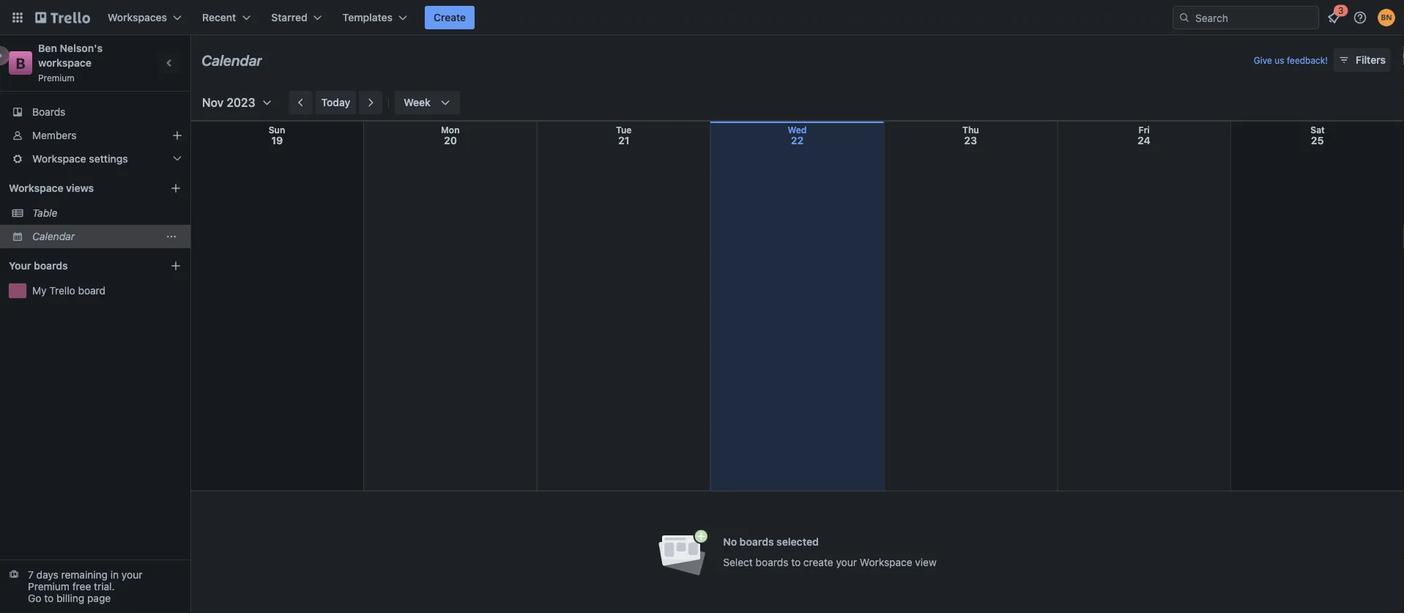 Task type: locate. For each thing, give the bounding box(es) containing it.
boards for your
[[34, 260, 68, 272]]

1 vertical spatial to
[[44, 593, 54, 605]]

b
[[16, 54, 25, 71]]

1 vertical spatial premium
[[28, 581, 70, 593]]

filters
[[1357, 54, 1387, 66]]

ben nelson's workspace link
[[38, 42, 105, 69]]

to
[[792, 557, 801, 569], [44, 593, 54, 605]]

selected
[[777, 536, 819, 548]]

board
[[78, 285, 106, 297]]

workspace views
[[9, 182, 94, 194]]

calendar down table
[[32, 230, 75, 243]]

1 vertical spatial calendar
[[32, 230, 75, 243]]

workspaces button
[[99, 6, 191, 29]]

my
[[32, 285, 47, 297]]

your right in
[[122, 569, 143, 581]]

your
[[837, 557, 857, 569], [122, 569, 143, 581]]

trello
[[49, 285, 75, 297]]

21
[[619, 134, 630, 147]]

workspace inside popup button
[[32, 153, 86, 165]]

boards
[[34, 260, 68, 272], [740, 536, 774, 548], [756, 557, 789, 569]]

nov 2023
[[202, 96, 255, 110]]

feedback!
[[1288, 55, 1329, 65]]

calendar down recent popup button
[[202, 51, 263, 69]]

0 horizontal spatial to
[[44, 593, 54, 605]]

to right go
[[44, 593, 54, 605]]

ben nelson (bennelson96) image
[[1379, 9, 1396, 26]]

in
[[111, 569, 119, 581]]

1 horizontal spatial to
[[792, 557, 801, 569]]

calendar link
[[32, 229, 158, 244]]

workspace for workspace views
[[9, 182, 63, 194]]

workspace left view
[[860, 557, 913, 569]]

boards right 'no'
[[740, 536, 774, 548]]

no boards selected
[[724, 536, 819, 548]]

0 vertical spatial workspace
[[32, 153, 86, 165]]

0 vertical spatial boards
[[34, 260, 68, 272]]

give us feedback!
[[1255, 55, 1329, 65]]

workspace
[[32, 153, 86, 165], [9, 182, 63, 194], [860, 557, 913, 569]]

trial.
[[94, 581, 115, 593]]

0 vertical spatial premium
[[38, 73, 75, 83]]

workspace up table
[[9, 182, 63, 194]]

7
[[28, 569, 34, 581]]

0 horizontal spatial your
[[122, 569, 143, 581]]

week button
[[395, 91, 460, 114]]

1 vertical spatial workspace
[[9, 182, 63, 194]]

create button
[[425, 6, 475, 29]]

0 horizontal spatial calendar
[[32, 230, 75, 243]]

primary element
[[0, 0, 1405, 35]]

7 days remaining in your premium free trial. go to billing page
[[28, 569, 143, 605]]

2 vertical spatial boards
[[756, 557, 789, 569]]

workspace actions menu image
[[166, 231, 177, 243]]

20
[[444, 134, 457, 147]]

2 vertical spatial workspace
[[860, 557, 913, 569]]

templates button
[[334, 6, 416, 29]]

boards down no boards selected
[[756, 557, 789, 569]]

2023
[[227, 96, 255, 110]]

recent
[[202, 11, 236, 23]]

1 horizontal spatial your
[[837, 557, 857, 569]]

your for in
[[122, 569, 143, 581]]

your inside 7 days remaining in your premium free trial. go to billing page
[[122, 569, 143, 581]]

workspace for workspace settings
[[32, 153, 86, 165]]

0 vertical spatial calendar
[[202, 51, 263, 69]]

us
[[1275, 55, 1285, 65]]

table link
[[32, 206, 182, 221]]

to inside 7 days remaining in your premium free trial. go to billing page
[[44, 593, 54, 605]]

23
[[965, 134, 978, 147]]

premium inside 7 days remaining in your premium free trial. go to billing page
[[28, 581, 70, 593]]

1 vertical spatial boards
[[740, 536, 774, 548]]

workspaces
[[108, 11, 167, 23]]

mon
[[441, 125, 460, 135]]

my trello board
[[32, 285, 106, 297]]

views
[[66, 182, 94, 194]]

calendar inside calendar link
[[32, 230, 75, 243]]

to down selected
[[792, 557, 801, 569]]

ben
[[38, 42, 57, 54]]

boards up my
[[34, 260, 68, 272]]

your right create
[[837, 557, 857, 569]]

workspace down members
[[32, 153, 86, 165]]

sun
[[269, 125, 285, 135]]

premium
[[38, 73, 75, 83], [28, 581, 70, 593]]

templates
[[343, 11, 393, 23]]

boards link
[[0, 100, 191, 124]]

calendar
[[202, 51, 263, 69], [32, 230, 75, 243]]

boards for no
[[740, 536, 774, 548]]



Task type: describe. For each thing, give the bounding box(es) containing it.
create
[[434, 11, 466, 23]]

tue
[[616, 125, 632, 135]]

boards
[[32, 106, 65, 118]]

workspace
[[38, 57, 92, 69]]

free
[[72, 581, 91, 593]]

no
[[724, 536, 737, 548]]

boards for select
[[756, 557, 789, 569]]

give
[[1255, 55, 1273, 65]]

search image
[[1179, 12, 1191, 23]]

fri
[[1139, 125, 1151, 135]]

nov 2023 button
[[196, 91, 273, 114]]

my trello board link
[[32, 284, 182, 298]]

sat
[[1311, 125, 1326, 135]]

22
[[791, 134, 804, 147]]

page
[[87, 593, 111, 605]]

select
[[724, 557, 753, 569]]

thu
[[963, 125, 980, 135]]

members
[[32, 129, 77, 141]]

nov
[[202, 96, 224, 110]]

today button
[[316, 91, 356, 114]]

ben nelson's workspace premium
[[38, 42, 105, 83]]

no boards selected image
[[658, 529, 709, 576]]

0 vertical spatial to
[[792, 557, 801, 569]]

wed
[[788, 125, 807, 135]]

premium inside the ben nelson's workspace premium
[[38, 73, 75, 83]]

add board image
[[170, 260, 182, 272]]

view
[[916, 557, 937, 569]]

25
[[1312, 134, 1325, 147]]

go
[[28, 593, 41, 605]]

b link
[[9, 51, 32, 75]]

remaining
[[61, 569, 108, 581]]

open information menu image
[[1354, 10, 1368, 25]]

create a view image
[[170, 182, 182, 194]]

1 horizontal spatial calendar
[[202, 51, 263, 69]]

go to billing page link
[[28, 593, 111, 605]]

filters button
[[1335, 48, 1391, 72]]

nelson's
[[60, 42, 103, 54]]

19
[[271, 134, 283, 147]]

members link
[[0, 124, 191, 147]]

starred button
[[263, 6, 331, 29]]

billing
[[56, 593, 84, 605]]

your boards
[[9, 260, 68, 272]]

workspace settings
[[32, 153, 128, 165]]

workspace settings button
[[0, 147, 191, 171]]

days
[[36, 569, 58, 581]]

Search field
[[1191, 7, 1319, 29]]

create
[[804, 557, 834, 569]]

workspace navigation collapse icon image
[[160, 53, 180, 73]]

your boards with 1 items element
[[9, 257, 148, 275]]

select boards to create your workspace view
[[724, 557, 937, 569]]

table
[[32, 207, 57, 219]]

recent button
[[194, 6, 260, 29]]

24
[[1138, 134, 1151, 147]]

today
[[321, 96, 351, 108]]

your
[[9, 260, 31, 272]]

give us feedback! link
[[1255, 55, 1329, 65]]

starred
[[271, 11, 308, 23]]

Calendar text field
[[202, 46, 263, 74]]

week
[[404, 96, 431, 108]]

back to home image
[[35, 6, 90, 29]]

3 notifications image
[[1326, 9, 1343, 26]]

your for create
[[837, 557, 857, 569]]

settings
[[89, 153, 128, 165]]



Task type: vqa. For each thing, say whether or not it's contained in the screenshot.
MY TRELLO BOARD LINK
yes



